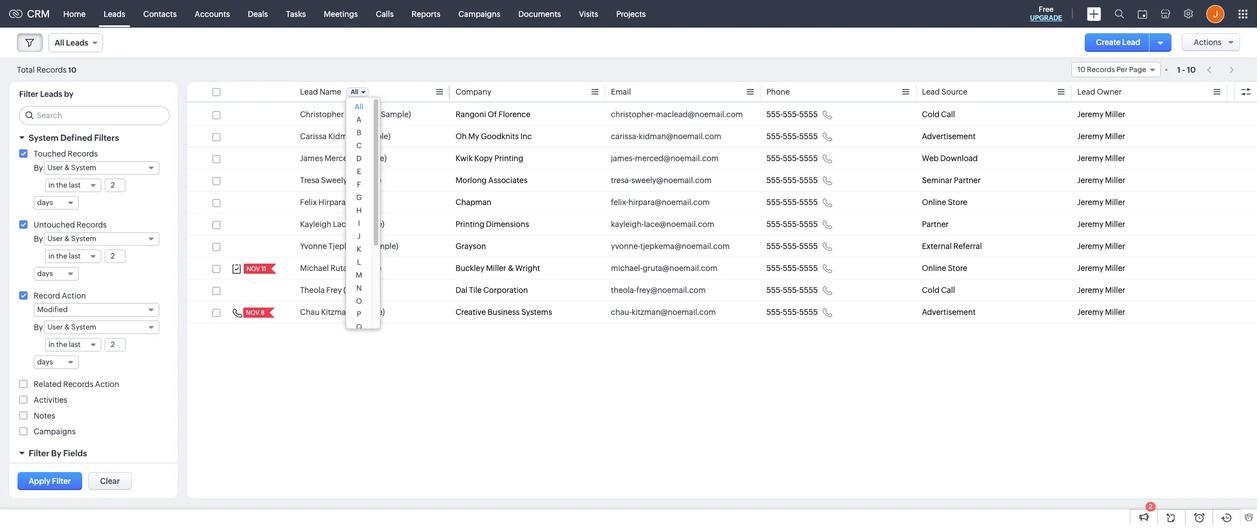 Task type: describe. For each thing, give the bounding box(es) containing it.
user & system for untouched
[[47, 234, 96, 243]]

3 last from the top
[[69, 340, 81, 349]]

michael
[[300, 264, 329, 273]]

2
[[1150, 503, 1153, 510]]

nov 8 link
[[243, 308, 266, 318]]

christopher-maclead@noemail.com link
[[611, 109, 743, 120]]

miller for theola-frey@noemail.com
[[1106, 286, 1126, 295]]

carissa kidman (sample) link
[[300, 131, 391, 142]]

chau-kitzman@noemail.com
[[611, 308, 716, 317]]

records for touched
[[68, 149, 98, 158]]

10 Records Per Page field
[[1072, 62, 1162, 77]]

in for untouched
[[48, 252, 55, 260]]

frey@noemail.com
[[637, 286, 706, 295]]

jeremy miller for christopher-maclead@noemail.com
[[1078, 110, 1126, 119]]

555-555-5555 for chau-kitzman@noemail.com
[[767, 308, 818, 317]]

(sample) for theola frey (sample)
[[344, 286, 376, 295]]

felix-hirpara@noemail.com link
[[611, 197, 710, 208]]

555-555-5555 for kayleigh-lace@noemail.com
[[767, 220, 818, 229]]

(sample) for kayleigh lace (sample)
[[352, 220, 385, 229]]

f
[[357, 180, 361, 189]]

leads for filter leads by
[[40, 90, 62, 99]]

user for touched
[[47, 163, 63, 172]]

referral
[[954, 242, 983, 251]]

user & system field for untouched records
[[44, 232, 159, 246]]

documents link
[[510, 0, 570, 27]]

5555 for james-merced@noemail.com
[[800, 154, 818, 163]]

555-555-5555 for theola-frey@noemail.com
[[767, 286, 818, 295]]

kayleigh lace (sample)
[[300, 220, 385, 229]]

of
[[488, 110, 497, 119]]

system down the modified field
[[71, 323, 96, 331]]

chau kitzman (sample)
[[300, 308, 385, 317]]

meetings link
[[315, 0, 367, 27]]

christopher-
[[611, 110, 656, 119]]

contacts
[[143, 9, 177, 18]]

search element
[[1109, 0, 1132, 28]]

the for untouched
[[56, 252, 67, 260]]

theola
[[300, 286, 325, 295]]

yvonne-tjepkema@noemail.com link
[[611, 241, 730, 252]]

3 user & system from the top
[[47, 323, 96, 331]]

modified
[[37, 305, 68, 314]]

fields
[[63, 448, 87, 458]]

create menu image
[[1088, 7, 1102, 21]]

calls
[[376, 9, 394, 18]]

5555 for kayleigh-lace@noemail.com
[[800, 220, 818, 229]]

kopy
[[475, 154, 493, 163]]

miller for tresa-sweely@noemail.com
[[1106, 176, 1126, 185]]

profile element
[[1200, 0, 1232, 27]]

555-555-5555 for yvonne-tjepkema@noemail.com
[[767, 242, 818, 251]]

online for felix-hirpara@noemail.com
[[923, 198, 947, 207]]

5555 for michael-gruta@noemail.com
[[800, 264, 818, 273]]

system defined filters
[[29, 133, 119, 143]]

florence
[[499, 110, 531, 119]]

in the last field for untouched
[[45, 250, 101, 263]]

tresa sweely (sample) link
[[300, 175, 382, 186]]

owner
[[1098, 87, 1123, 96]]

3 in from the top
[[48, 340, 55, 349]]

jeremy miller for chau-kitzman@noemail.com
[[1078, 308, 1126, 317]]

kwik
[[456, 154, 473, 163]]

555-555-5555 for tresa-sweely@noemail.com
[[767, 176, 818, 185]]

(sample) for felix hirpara (sample)
[[347, 198, 380, 207]]

records for untouched
[[77, 220, 107, 229]]

h
[[357, 206, 362, 215]]

filters
[[94, 133, 119, 143]]

by inside dropdown button
[[51, 448, 61, 458]]

untouched records
[[34, 220, 107, 229]]

profile image
[[1207, 5, 1225, 23]]

5555 for felix-hirpara@noemail.com
[[800, 198, 818, 207]]

5555 for carissa-kidman@noemail.com
[[800, 132, 818, 141]]

555-555-5555 for carissa-kidman@noemail.com
[[767, 132, 818, 141]]

related records action
[[34, 380, 119, 389]]

c
[[357, 141, 362, 150]]

actions
[[1194, 38, 1222, 47]]

goodknits
[[481, 132, 519, 141]]

g
[[356, 193, 362, 202]]

555-555-5555 for michael-gruta@noemail.com
[[767, 264, 818, 273]]

jeremy miller for yvonne-tjepkema@noemail.com
[[1078, 242, 1126, 251]]

kayleigh-
[[611, 220, 644, 229]]

touched
[[34, 149, 66, 158]]

system down touched records
[[71, 163, 96, 172]]

m
[[356, 271, 362, 279]]

miller for yvonne-tjepkema@noemail.com
[[1106, 242, 1126, 251]]

theola-frey@noemail.com link
[[611, 284, 706, 296]]

miller for michael-gruta@noemail.com
[[1106, 264, 1126, 273]]

& down untouched records
[[64, 234, 70, 243]]

chau-
[[611, 308, 632, 317]]

online for michael-gruta@noemail.com
[[923, 264, 947, 273]]

by for first user & system field from the bottom
[[34, 323, 43, 332]]

call for christopher-maclead@noemail.com
[[942, 110, 956, 119]]

in the last field for touched
[[45, 179, 101, 192]]

calls link
[[367, 0, 403, 27]]

phone
[[767, 87, 790, 96]]

record
[[34, 291, 60, 300]]

cold for theola-frey@noemail.com
[[923, 286, 940, 295]]

search image
[[1115, 9, 1125, 19]]

theola frey (sample)
[[300, 286, 376, 295]]

lead for lead owner
[[1078, 87, 1096, 96]]

michael-
[[611, 264, 643, 273]]

advertisement for chau-kitzman@noemail.com
[[923, 308, 976, 317]]

felix-hirpara@noemail.com
[[611, 198, 710, 207]]

free upgrade
[[1031, 5, 1063, 22]]

days field for touched
[[34, 196, 79, 210]]

apply filter
[[29, 477, 71, 486]]

1 vertical spatial campaigns
[[34, 427, 76, 436]]

b
[[357, 128, 362, 137]]

merced
[[325, 154, 353, 163]]

11
[[261, 265, 266, 272]]

my
[[469, 132, 480, 141]]

(sample) for yvonne tjepkema (sample)
[[366, 242, 399, 251]]

1
[[1178, 65, 1181, 74]]

home link
[[54, 0, 95, 27]]

0 horizontal spatial printing
[[456, 220, 485, 229]]

5555 for theola-frey@noemail.com
[[800, 286, 818, 295]]

tresa sweely (sample)
[[300, 176, 382, 185]]

contacts link
[[134, 0, 186, 27]]

10 for total records 10
[[68, 66, 76, 74]]

last for untouched
[[69, 252, 81, 260]]

morlong associates
[[456, 176, 528, 185]]

jeremy miller for kayleigh-lace@noemail.com
[[1078, 220, 1126, 229]]

christopher maclead (sample)
[[300, 110, 411, 119]]

notes
[[34, 411, 55, 420]]

miller for james-merced@noemail.com
[[1106, 154, 1126, 163]]

filter for filter leads by
[[19, 90, 38, 99]]

jeremy miller for carissa-kidman@noemail.com
[[1078, 132, 1126, 141]]

3 the from the top
[[56, 340, 67, 349]]

buckley
[[456, 264, 485, 273]]

jeremy miller for michael-gruta@noemail.com
[[1078, 264, 1126, 273]]

leads link
[[95, 0, 134, 27]]

wright
[[516, 264, 540, 273]]

jeremy miller for theola-frey@noemail.com
[[1078, 286, 1126, 295]]

lead owner
[[1078, 87, 1123, 96]]

christopher
[[300, 110, 344, 119]]

yvonne-
[[611, 242, 641, 251]]

christopher maclead (sample) link
[[300, 109, 411, 120]]

& down modified
[[64, 323, 70, 331]]

sweely
[[321, 176, 347, 185]]

(sample) for carissa kidman (sample)
[[358, 132, 391, 141]]

a b c d e f g h i j k l m n o p q
[[356, 115, 362, 331]]

records for 10
[[1088, 65, 1116, 74]]

by for untouched records user & system field
[[34, 234, 43, 243]]

crm link
[[9, 8, 50, 20]]

by for touched records's user & system field
[[34, 163, 43, 172]]

miller for chau-kitzman@noemail.com
[[1106, 308, 1126, 317]]

1 horizontal spatial campaigns
[[459, 9, 501, 18]]

(sample) for christopher maclead (sample)
[[379, 110, 411, 119]]

kayleigh-lace@noemail.com
[[611, 220, 715, 229]]

& left wright
[[508, 264, 514, 273]]

gruta@noemail.com
[[643, 264, 718, 273]]

(sample) for james merced (sample)
[[354, 154, 387, 163]]

kitzman
[[321, 308, 351, 317]]

jeremy for carissa-kidman@noemail.com
[[1078, 132, 1104, 141]]

james-merced@noemail.com
[[611, 154, 719, 163]]

10 for 1 - 10
[[1188, 65, 1197, 74]]

3 in the last from the top
[[48, 340, 81, 349]]

miller for carissa-kidman@noemail.com
[[1106, 132, 1126, 141]]

in the last for touched
[[48, 181, 81, 189]]

miller for christopher-maclead@noemail.com
[[1106, 110, 1126, 119]]

days field for untouched
[[34, 267, 79, 281]]

a
[[357, 115, 362, 124]]

0 vertical spatial partner
[[955, 176, 981, 185]]

dimensions
[[486, 220, 529, 229]]

james-
[[611, 154, 635, 163]]

jeremy for felix-hirpara@noemail.com
[[1078, 198, 1104, 207]]

kidman@noemail.com
[[639, 132, 722, 141]]

3 days field from the top
[[34, 355, 79, 369]]

record action
[[34, 291, 86, 300]]

tjepkema
[[329, 242, 365, 251]]

nov for chau
[[246, 309, 260, 316]]



Task type: vqa. For each thing, say whether or not it's contained in the screenshot.
add a note... field
no



Task type: locate. For each thing, give the bounding box(es) containing it.
(sample) up g
[[349, 176, 382, 185]]

filter right 'apply'
[[52, 477, 71, 486]]

lead for lead name
[[300, 87, 318, 96]]

jeremy for christopher-maclead@noemail.com
[[1078, 110, 1104, 119]]

(sample) down k
[[349, 264, 382, 273]]

1 days field from the top
[[34, 196, 79, 210]]

7 jeremy from the top
[[1078, 242, 1104, 251]]

2 jeremy miller from the top
[[1078, 132, 1126, 141]]

2 vertical spatial days
[[37, 358, 53, 366]]

10 records per page
[[1078, 65, 1147, 74]]

1 vertical spatial online store
[[923, 264, 968, 273]]

crm
[[27, 8, 50, 20]]

2 cold call from the top
[[923, 286, 956, 295]]

1 horizontal spatial all
[[351, 88, 359, 95]]

user & system down modified
[[47, 323, 96, 331]]

3 in the last field from the top
[[45, 338, 101, 352]]

total
[[17, 65, 35, 74]]

0 vertical spatial days
[[37, 198, 53, 207]]

2 in the last from the top
[[48, 252, 81, 260]]

0 horizontal spatial 10
[[68, 66, 76, 74]]

user & system for touched
[[47, 163, 96, 172]]

records right related
[[63, 380, 93, 389]]

1 vertical spatial days
[[37, 269, 53, 278]]

7 jeremy miller from the top
[[1078, 242, 1126, 251]]

in down modified
[[48, 340, 55, 349]]

2 horizontal spatial 10
[[1188, 65, 1197, 74]]

system down untouched records
[[71, 234, 96, 243]]

user & system field down filters
[[44, 161, 159, 175]]

0 vertical spatial campaigns
[[459, 9, 501, 18]]

1 vertical spatial cold call
[[923, 286, 956, 295]]

0 vertical spatial action
[[62, 291, 86, 300]]

(sample) up 'c'
[[358, 132, 391, 141]]

2 vertical spatial filter
[[52, 477, 71, 486]]

0 vertical spatial store
[[948, 198, 968, 207]]

1 horizontal spatial printing
[[495, 154, 524, 163]]

email
[[611, 87, 631, 96]]

cold call down lead source
[[923, 110, 956, 119]]

user & system field down untouched records
[[44, 232, 159, 246]]

cold down external
[[923, 286, 940, 295]]

8 jeremy from the top
[[1078, 264, 1104, 273]]

5555 for chau-kitzman@noemail.com
[[800, 308, 818, 317]]

the down touched records
[[56, 181, 67, 189]]

2 online store from the top
[[923, 264, 968, 273]]

1 vertical spatial leads
[[66, 38, 88, 47]]

1 user from the top
[[47, 163, 63, 172]]

last
[[69, 181, 81, 189], [69, 252, 81, 260], [69, 340, 81, 349]]

tresa-sweely@noemail.com
[[611, 176, 712, 185]]

2 555-555-5555 from the top
[[767, 132, 818, 141]]

None text field
[[105, 179, 125, 192]]

0 vertical spatial days field
[[34, 196, 79, 210]]

touched records
[[34, 149, 98, 158]]

(sample) for chau kitzman (sample)
[[353, 308, 385, 317]]

1 in from the top
[[48, 181, 55, 189]]

reports
[[412, 9, 441, 18]]

jeremy miller for tresa-sweely@noemail.com
[[1078, 176, 1126, 185]]

store down seminar partner
[[948, 198, 968, 207]]

in the last field
[[45, 179, 101, 192], [45, 250, 101, 263], [45, 338, 101, 352]]

1 vertical spatial nov
[[246, 309, 260, 316]]

2 vertical spatial last
[[69, 340, 81, 349]]

2 vertical spatial user & system field
[[44, 321, 159, 334]]

kidman
[[329, 132, 357, 141]]

5555 for yvonne-tjepkema@noemail.com
[[800, 242, 818, 251]]

lead
[[1123, 38, 1141, 47], [300, 87, 318, 96], [923, 87, 940, 96], [1078, 87, 1096, 96]]

michael ruta (sample)
[[300, 264, 382, 273]]

0 vertical spatial user & system field
[[44, 161, 159, 175]]

8 jeremy miller from the top
[[1078, 264, 1126, 273]]

2 vertical spatial user & system
[[47, 323, 96, 331]]

cold call down external
[[923, 286, 956, 295]]

james
[[300, 154, 323, 163]]

1 user & system from the top
[[47, 163, 96, 172]]

2 in the last field from the top
[[45, 250, 101, 263]]

0 horizontal spatial campaigns
[[34, 427, 76, 436]]

1 vertical spatial online
[[923, 264, 947, 273]]

1 in the last from the top
[[48, 181, 81, 189]]

total records 10
[[17, 65, 76, 74]]

all for all
[[351, 88, 359, 95]]

i
[[358, 219, 360, 228]]

1 vertical spatial in
[[48, 252, 55, 260]]

felix
[[300, 198, 317, 207]]

user & system
[[47, 163, 96, 172], [47, 234, 96, 243], [47, 323, 96, 331]]

in for touched
[[48, 181, 55, 189]]

advertisement for carissa-kidman@noemail.com
[[923, 132, 976, 141]]

7 5555 from the top
[[800, 242, 818, 251]]

dal
[[456, 286, 468, 295]]

in the last down modified
[[48, 340, 81, 349]]

user & system down untouched records
[[47, 234, 96, 243]]

calendar image
[[1138, 9, 1148, 18]]

filter leads by
[[19, 90, 73, 99]]

last down untouched records
[[69, 252, 81, 260]]

3 user from the top
[[47, 323, 63, 331]]

0 vertical spatial online store
[[923, 198, 968, 207]]

printing up 'associates'
[[495, 154, 524, 163]]

last up related records action
[[69, 340, 81, 349]]

10 jeremy from the top
[[1078, 308, 1104, 317]]

cold down lead source
[[923, 110, 940, 119]]

10 jeremy miller from the top
[[1078, 308, 1126, 317]]

all inside field
[[55, 38, 64, 47]]

cold call for theola-frey@noemail.com
[[923, 286, 956, 295]]

the down the untouched
[[56, 252, 67, 260]]

all leads
[[55, 38, 88, 47]]

online store
[[923, 198, 968, 207], [923, 264, 968, 273]]

6 jeremy miller from the top
[[1078, 220, 1126, 229]]

in the last field up related records action
[[45, 338, 101, 352]]

All Leads field
[[48, 33, 103, 52]]

leads down 'home'
[[66, 38, 88, 47]]

555-555-5555 for james-merced@noemail.com
[[767, 154, 818, 163]]

theola-
[[611, 286, 637, 295]]

& down touched records
[[64, 163, 70, 172]]

records down defined
[[68, 149, 98, 158]]

2 vertical spatial user
[[47, 323, 63, 331]]

0 vertical spatial the
[[56, 181, 67, 189]]

user down modified
[[47, 323, 63, 331]]

sweely@noemail.com
[[632, 176, 712, 185]]

filter inside dropdown button
[[29, 448, 49, 458]]

0 horizontal spatial partner
[[923, 220, 949, 229]]

0 vertical spatial cold
[[923, 110, 940, 119]]

(sample) up o at the bottom left of the page
[[344, 286, 376, 295]]

10 inside total records 10
[[68, 66, 76, 74]]

0 vertical spatial user
[[47, 163, 63, 172]]

business
[[488, 308, 520, 317]]

in the last down touched records
[[48, 181, 81, 189]]

1 cold from the top
[[923, 110, 940, 119]]

10 555-555-5555 from the top
[[767, 308, 818, 317]]

2 user from the top
[[47, 234, 63, 243]]

5555 for tresa-sweely@noemail.com
[[800, 176, 818, 185]]

systems
[[522, 308, 553, 317]]

3 user & system field from the top
[[44, 321, 159, 334]]

days up related
[[37, 358, 53, 366]]

1 vertical spatial partner
[[923, 220, 949, 229]]

3 jeremy from the top
[[1078, 154, 1104, 163]]

yvonne-tjepkema@noemail.com
[[611, 242, 730, 251]]

the down modified
[[56, 340, 67, 349]]

filter for filter by fields
[[29, 448, 49, 458]]

days up the untouched
[[37, 198, 53, 207]]

2 store from the top
[[948, 264, 968, 273]]

row group
[[187, 104, 1258, 323]]

records right the untouched
[[77, 220, 107, 229]]

chau-kitzman@noemail.com link
[[611, 306, 716, 318]]

6 555-555-5555 from the top
[[767, 220, 818, 229]]

filter inside button
[[52, 477, 71, 486]]

4 5555 from the top
[[800, 176, 818, 185]]

user & system field down the modified field
[[44, 321, 159, 334]]

james merced (sample)
[[300, 154, 387, 163]]

1 horizontal spatial 10
[[1078, 65, 1086, 74]]

online store down seminar partner
[[923, 198, 968, 207]]

2 vertical spatial leads
[[40, 90, 62, 99]]

lead right create
[[1123, 38, 1141, 47]]

1 online store from the top
[[923, 198, 968, 207]]

jeremy for james-merced@noemail.com
[[1078, 154, 1104, 163]]

1 horizontal spatial action
[[95, 380, 119, 389]]

0 horizontal spatial leads
[[40, 90, 62, 99]]

online
[[923, 198, 947, 207], [923, 264, 947, 273]]

1 555-555-5555 from the top
[[767, 110, 818, 119]]

jeremy miller for james-merced@noemail.com
[[1078, 154, 1126, 163]]

1 5555 from the top
[[800, 110, 818, 119]]

1 advertisement from the top
[[923, 132, 976, 141]]

related
[[34, 380, 62, 389]]

1 jeremy miller from the top
[[1078, 110, 1126, 119]]

jeremy for yvonne-tjepkema@noemail.com
[[1078, 242, 1104, 251]]

2 the from the top
[[56, 252, 67, 260]]

1 vertical spatial days field
[[34, 267, 79, 281]]

0 vertical spatial filter
[[19, 90, 38, 99]]

by
[[64, 90, 73, 99]]

lead left source
[[923, 87, 940, 96]]

call for theola-frey@noemail.com
[[942, 286, 956, 295]]

tresa-sweely@noemail.com link
[[611, 175, 712, 186]]

Search text field
[[20, 106, 169, 124]]

all for all leads
[[55, 38, 64, 47]]

in down touched
[[48, 181, 55, 189]]

in down the untouched
[[48, 252, 55, 260]]

1 user & system field from the top
[[44, 161, 159, 175]]

0 horizontal spatial action
[[62, 291, 86, 300]]

lead source
[[923, 87, 968, 96]]

(sample) down o at the bottom left of the page
[[353, 308, 385, 317]]

jeremy for chau-kitzman@noemail.com
[[1078, 308, 1104, 317]]

jeremy for kayleigh-lace@noemail.com
[[1078, 220, 1104, 229]]

555-
[[767, 110, 783, 119], [783, 110, 800, 119], [767, 132, 783, 141], [783, 132, 800, 141], [767, 154, 783, 163], [783, 154, 800, 163], [767, 176, 783, 185], [783, 176, 800, 185], [767, 198, 783, 207], [783, 198, 800, 207], [767, 220, 783, 229], [783, 220, 800, 229], [767, 242, 783, 251], [783, 242, 800, 251], [767, 264, 783, 273], [783, 264, 800, 273], [767, 286, 783, 295], [783, 286, 800, 295], [767, 308, 783, 317], [783, 308, 800, 317]]

1 jeremy from the top
[[1078, 110, 1104, 119]]

filter up 'apply'
[[29, 448, 49, 458]]

by down modified
[[34, 323, 43, 332]]

call down 'external referral'
[[942, 286, 956, 295]]

leads inside field
[[66, 38, 88, 47]]

(sample) down f
[[347, 198, 380, 207]]

2 vertical spatial days field
[[34, 355, 79, 369]]

by down the untouched
[[34, 234, 43, 243]]

2 5555 from the top
[[800, 132, 818, 141]]

0 vertical spatial user & system
[[47, 163, 96, 172]]

in
[[48, 181, 55, 189], [48, 252, 55, 260], [48, 340, 55, 349]]

creative
[[456, 308, 486, 317]]

0 vertical spatial printing
[[495, 154, 524, 163]]

0 vertical spatial call
[[942, 110, 956, 119]]

4 jeremy miller from the top
[[1078, 176, 1126, 185]]

days up record
[[37, 269, 53, 278]]

8 555-555-5555 from the top
[[767, 264, 818, 273]]

jeremy for theola-frey@noemail.com
[[1078, 286, 1104, 295]]

rangoni of florence
[[456, 110, 531, 119]]

row group containing christopher maclead (sample)
[[187, 104, 1258, 323]]

call down lead source
[[942, 110, 956, 119]]

web download
[[923, 154, 978, 163]]

8 5555 from the top
[[800, 264, 818, 273]]

2 last from the top
[[69, 252, 81, 260]]

jeremy miller for felix-hirpara@noemail.com
[[1078, 198, 1126, 207]]

visits
[[579, 9, 599, 18]]

store down 'external referral'
[[948, 264, 968, 273]]

5555 for christopher-maclead@noemail.com
[[800, 110, 818, 119]]

in the last field down touched records
[[45, 179, 101, 192]]

10 5555 from the top
[[800, 308, 818, 317]]

leads left 'by'
[[40, 90, 62, 99]]

all
[[55, 38, 64, 47], [351, 88, 359, 95]]

nov left 8
[[246, 309, 260, 316]]

(sample) up 'j' on the left of page
[[352, 220, 385, 229]]

555-555-5555 for felix-hirpara@noemail.com
[[767, 198, 818, 207]]

buckley miller & wright
[[456, 264, 540, 273]]

1 the from the top
[[56, 181, 67, 189]]

jeremy for michael-gruta@noemail.com
[[1078, 264, 1104, 273]]

filter down total
[[19, 90, 38, 99]]

records inside field
[[1088, 65, 1116, 74]]

0 vertical spatial all
[[55, 38, 64, 47]]

2 cold from the top
[[923, 286, 940, 295]]

days field up related
[[34, 355, 79, 369]]

lead for lead source
[[923, 87, 940, 96]]

kayleigh-lace@noemail.com link
[[611, 219, 715, 230]]

User & System field
[[44, 161, 159, 175], [44, 232, 159, 246], [44, 321, 159, 334]]

days field up the record action
[[34, 267, 79, 281]]

10
[[1188, 65, 1197, 74], [1078, 65, 1086, 74], [68, 66, 76, 74]]

lace
[[333, 220, 351, 229]]

chau kitzman (sample) link
[[300, 306, 385, 318]]

by left fields
[[51, 448, 61, 458]]

create menu element
[[1081, 0, 1109, 27]]

campaigns right reports 'link'
[[459, 9, 501, 18]]

None text field
[[105, 250, 125, 263], [105, 339, 125, 351], [105, 250, 125, 263], [105, 339, 125, 351]]

lead left owner
[[1078, 87, 1096, 96]]

0 vertical spatial nov
[[247, 265, 260, 272]]

10 up "lead owner"
[[1078, 65, 1086, 74]]

partner down "download" at the top right of the page
[[955, 176, 981, 185]]

system up touched
[[29, 133, 59, 143]]

user for untouched
[[47, 234, 63, 243]]

store for felix-hirpara@noemail.com
[[948, 198, 968, 207]]

campaigns down the notes at the left
[[34, 427, 76, 436]]

yvonne
[[300, 242, 327, 251]]

per
[[1117, 65, 1128, 74]]

days field up the untouched
[[34, 196, 79, 210]]

2 jeremy from the top
[[1078, 132, 1104, 141]]

1 vertical spatial filter
[[29, 448, 49, 458]]

1 vertical spatial the
[[56, 252, 67, 260]]

0 vertical spatial cold call
[[923, 110, 956, 119]]

accounts link
[[186, 0, 239, 27]]

tjepkema@noemail.com
[[641, 242, 730, 251]]

9 jeremy miller from the top
[[1078, 286, 1126, 295]]

1 last from the top
[[69, 181, 81, 189]]

store for michael-gruta@noemail.com
[[948, 264, 968, 273]]

days field
[[34, 196, 79, 210], [34, 267, 79, 281], [34, 355, 79, 369]]

(sample) right k
[[366, 242, 399, 251]]

meetings
[[324, 9, 358, 18]]

hirpara
[[319, 198, 346, 207]]

lead inside button
[[1123, 38, 1141, 47]]

records up filter leads by at top
[[36, 65, 67, 74]]

michael-gruta@noemail.com
[[611, 264, 718, 273]]

projects
[[617, 9, 646, 18]]

2 vertical spatial in
[[48, 340, 55, 349]]

download
[[941, 154, 978, 163]]

1 vertical spatial all
[[351, 88, 359, 95]]

external
[[923, 242, 952, 251]]

2 advertisement from the top
[[923, 308, 976, 317]]

1 vertical spatial in the last field
[[45, 250, 101, 263]]

0 vertical spatial in the last field
[[45, 179, 101, 192]]

morlong
[[456, 176, 487, 185]]

nov for michael
[[247, 265, 260, 272]]

2 days field from the top
[[34, 267, 79, 281]]

apply filter button
[[17, 472, 82, 490]]

dal tile corporation
[[456, 286, 528, 295]]

by down touched
[[34, 163, 43, 172]]

6 jeremy from the top
[[1078, 220, 1104, 229]]

michael ruta (sample) link
[[300, 263, 382, 274]]

printing
[[495, 154, 524, 163], [456, 220, 485, 229]]

2 user & system from the top
[[47, 234, 96, 243]]

3 jeremy miller from the top
[[1078, 154, 1126, 163]]

2 vertical spatial in the last field
[[45, 338, 101, 352]]

navigation
[[1202, 61, 1241, 78]]

days for touched records
[[37, 198, 53, 207]]

Modified field
[[34, 303, 159, 317]]

1 store from the top
[[948, 198, 968, 207]]

10 up 'by'
[[68, 66, 76, 74]]

0 horizontal spatial all
[[55, 38, 64, 47]]

printing up grayson
[[456, 220, 485, 229]]

last for touched
[[69, 181, 81, 189]]

1 vertical spatial action
[[95, 380, 119, 389]]

last down touched records
[[69, 181, 81, 189]]

campaigns link
[[450, 0, 510, 27]]

tresa
[[300, 176, 320, 185]]

cold call for christopher-maclead@noemail.com
[[923, 110, 956, 119]]

corporation
[[484, 286, 528, 295]]

0 vertical spatial leads
[[104, 9, 125, 18]]

5 5555 from the top
[[800, 198, 818, 207]]

hirpara@noemail.com
[[629, 198, 710, 207]]

(sample) for tresa sweely (sample)
[[349, 176, 382, 185]]

2 vertical spatial the
[[56, 340, 67, 349]]

(sample) for michael ruta (sample)
[[349, 264, 382, 273]]

lead left name
[[300, 87, 318, 96]]

6 5555 from the top
[[800, 220, 818, 229]]

user & system down touched records
[[47, 163, 96, 172]]

nov left 11
[[247, 265, 260, 272]]

o
[[356, 297, 362, 305]]

days for untouched records
[[37, 269, 53, 278]]

user down the untouched
[[47, 234, 63, 243]]

all up christopher maclead (sample) link
[[351, 88, 359, 95]]

1 vertical spatial user & system
[[47, 234, 96, 243]]

filter
[[19, 90, 38, 99], [29, 448, 49, 458], [52, 477, 71, 486]]

2 in from the top
[[48, 252, 55, 260]]

1 vertical spatial advertisement
[[923, 308, 976, 317]]

online down seminar
[[923, 198, 947, 207]]

2 days from the top
[[37, 269, 53, 278]]

2 vertical spatial in the last
[[48, 340, 81, 349]]

clear
[[100, 477, 120, 486]]

nov 8
[[246, 309, 265, 316]]

online down external
[[923, 264, 947, 273]]

1 vertical spatial call
[[942, 286, 956, 295]]

2 horizontal spatial leads
[[104, 9, 125, 18]]

2 online from the top
[[923, 264, 947, 273]]

555-555-5555 for christopher-maclead@noemail.com
[[767, 110, 818, 119]]

system inside dropdown button
[[29, 133, 59, 143]]

online store for hirpara@noemail.com
[[923, 198, 968, 207]]

in the last field down untouched records
[[45, 250, 101, 263]]

partner up external
[[923, 220, 949, 229]]

3 5555 from the top
[[800, 154, 818, 163]]

1 horizontal spatial partner
[[955, 176, 981, 185]]

all up total records 10
[[55, 38, 64, 47]]

1 vertical spatial in the last
[[48, 252, 81, 260]]

3 days from the top
[[37, 358, 53, 366]]

1 vertical spatial last
[[69, 252, 81, 260]]

0 vertical spatial in
[[48, 181, 55, 189]]

5 jeremy miller from the top
[[1078, 198, 1126, 207]]

0 vertical spatial advertisement
[[923, 132, 976, 141]]

james merced (sample) link
[[300, 153, 387, 164]]

4 555-555-5555 from the top
[[767, 176, 818, 185]]

deals
[[248, 9, 268, 18]]

(sample) right maclead
[[379, 110, 411, 119]]

leads right 'home'
[[104, 9, 125, 18]]

1 days from the top
[[37, 198, 53, 207]]

5 jeremy from the top
[[1078, 198, 1104, 207]]

leads for all leads
[[66, 38, 88, 47]]

user down touched
[[47, 163, 63, 172]]

4 jeremy from the top
[[1078, 176, 1104, 185]]

0 vertical spatial last
[[69, 181, 81, 189]]

1 cold call from the top
[[923, 110, 956, 119]]

miller for kayleigh-lace@noemail.com
[[1106, 220, 1126, 229]]

-
[[1183, 65, 1186, 74]]

jeremy for tresa-sweely@noemail.com
[[1078, 176, 1104, 185]]

cold for christopher-maclead@noemail.com
[[923, 110, 940, 119]]

records for total
[[36, 65, 67, 74]]

in the last for untouched
[[48, 252, 81, 260]]

1 online from the top
[[923, 198, 947, 207]]

1 vertical spatial printing
[[456, 220, 485, 229]]

(sample) inside "link"
[[349, 176, 382, 185]]

1 vertical spatial user & system field
[[44, 232, 159, 246]]

2 user & system field from the top
[[44, 232, 159, 246]]

felix hirpara (sample) link
[[300, 197, 380, 208]]

1 vertical spatial store
[[948, 264, 968, 273]]

2 call from the top
[[942, 286, 956, 295]]

(sample) down 'c'
[[354, 154, 387, 163]]

10 right the -
[[1188, 65, 1197, 74]]

in the last down untouched records
[[48, 252, 81, 260]]

1 call from the top
[[942, 110, 956, 119]]

0 vertical spatial in the last
[[48, 181, 81, 189]]

user & system field for touched records
[[44, 161, 159, 175]]

carissa-kidman@noemail.com link
[[611, 131, 722, 142]]

online store down 'external referral'
[[923, 264, 968, 273]]

records for related
[[63, 380, 93, 389]]

1 vertical spatial cold
[[923, 286, 940, 295]]

7 555-555-5555 from the top
[[767, 242, 818, 251]]

creative business systems
[[456, 308, 553, 317]]

3 555-555-5555 from the top
[[767, 154, 818, 163]]

10 inside field
[[1078, 65, 1086, 74]]

5 555-555-5555 from the top
[[767, 198, 818, 207]]

1 horizontal spatial leads
[[66, 38, 88, 47]]

1 in the last field from the top
[[45, 179, 101, 192]]

records left per
[[1088, 65, 1116, 74]]

9 jeremy from the top
[[1078, 286, 1104, 295]]

9 5555 from the top
[[800, 286, 818, 295]]

the for touched
[[56, 181, 67, 189]]

miller for felix-hirpara@noemail.com
[[1106, 198, 1126, 207]]

inc
[[521, 132, 532, 141]]

1 vertical spatial user
[[47, 234, 63, 243]]

0 vertical spatial online
[[923, 198, 947, 207]]

9 555-555-5555 from the top
[[767, 286, 818, 295]]

web
[[923, 154, 939, 163]]

online store for gruta@noemail.com
[[923, 264, 968, 273]]

filter by fields
[[29, 448, 87, 458]]



